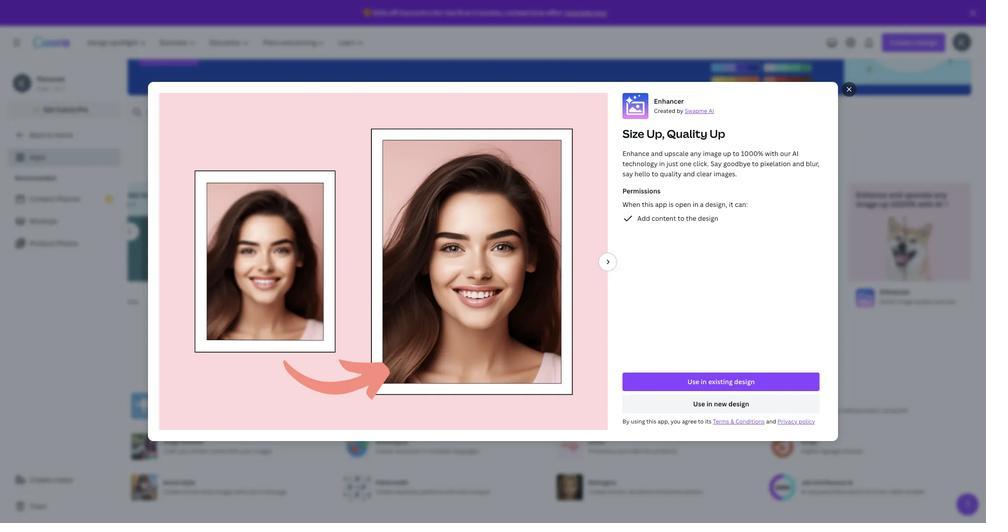 Task type: vqa. For each thing, say whether or not it's contained in the screenshot.


Task type: describe. For each thing, give the bounding box(es) containing it.
qr
[[805, 190, 816, 200]]

any for 1000%
[[935, 190, 948, 200]]

just inside enhance and upscale any image up to 1000% with our ai technology in just one click. say goodbye to pixelation and blur, say hello to quality and clear images.
[[667, 159, 679, 168]]

1 vertical spatial enhancer image
[[857, 289, 875, 307]]

quality inside voiceover instantly add high quality voiceovers
[[212, 406, 231, 414]]

2 horizontal spatial the
[[686, 214, 697, 223]]

generate color palettes
[[75, 298, 139, 305]]

size
[[947, 298, 957, 305]]

the inside trending apps the latest and greatest apps we think you'll love
[[465, 156, 478, 167]]

is
[[669, 200, 674, 209]]

with inside "patternedai create seamless patterns with text using ai"
[[445, 488, 457, 496]]

mockups link
[[7, 212, 120, 231]]

next
[[738, 190, 753, 200]]

use for use in existing design
[[688, 377, 700, 386]]

a inside permissions when this app is open in a design, it can:
[[701, 200, 704, 209]]

enhance and upscale any image up to 1000% with our ai technology in just one click. say goodbye to pixelation and blur, say hello to quality and clear images.
[[623, 149, 820, 178]]

create a team button
[[7, 471, 120, 489]]

canva inside button
[[56, 105, 76, 114]]

to down open
[[678, 214, 685, 223]]

a inside craft beautiful nonsense, one ipsum at a time
[[636, 199, 641, 209]]

apps for trending
[[565, 136, 601, 156]]

puppetry turn faces into talking avatars using text
[[802, 397, 909, 414]]

use in existing design button
[[623, 373, 820, 391]]

ai inside "patternedai create seamless patterns with text using ai"
[[485, 488, 491, 496]]

product photos link
[[7, 234, 120, 253]]

quality inside enhance and upscale any image up to 1000% with our ai technology in just one click. say goodbye to pixelation and blur, say hello to quality and clear images.
[[660, 170, 682, 178]]

a inside anime style create anime-style images with just a message
[[259, 488, 262, 496]]

anime-
[[182, 488, 201, 496]]

apps for all
[[599, 107, 614, 116]]

pro inside soona pro photo and video for products
[[589, 447, 598, 455]]

anime
[[163, 479, 180, 486]]

lorem ipsum image
[[581, 216, 703, 281]]

50%
[[373, 8, 388, 17]]

craft for wave
[[320, 190, 338, 200]]

you'll
[[599, 156, 618, 167]]

of inside reimagine create artistic variations of portrait photos
[[656, 488, 662, 496]]

voiceover
[[163, 397, 190, 405]]

lorem
[[612, 287, 633, 296]]

turn
[[802, 406, 814, 414]]

quality
[[667, 126, 708, 141]]

multiple
[[429, 447, 451, 455]]

& inside job and resume ai ai-powered resume/cv & cover letter builder
[[866, 488, 870, 496]]

generate inside wave generator generate wave graphics
[[344, 298, 369, 305]]

avatars by neiroai virtual presenter
[[478, 287, 537, 305]]

enhance for enhance and upscale any image up 1000% with ai
[[857, 190, 888, 200]]

into inside the puppetry turn faces into talking avatars using text
[[831, 406, 841, 414]]

lorem ipsum filler text generator
[[612, 287, 665, 305]]

1 vertical spatial using
[[631, 417, 646, 425]]

time inside craft beautiful nonsense, one ipsum at a time
[[642, 199, 659, 209]]

customizable
[[370, 190, 418, 200]]

enhancer for enhancer created by swapme ai
[[654, 97, 684, 106]]

use in existing design
[[688, 377, 755, 386]]

and inside enhancer boost image quality and size
[[935, 298, 945, 305]]

generate for generate color palettes
[[75, 298, 100, 305]]

ai inside enhance and upscale any image up 1000% with ai
[[936, 199, 944, 209]]

0 vertical spatial avatars by neiroai image
[[447, 216, 569, 281]]

terms & conditions link
[[713, 417, 765, 425]]

high
[[200, 406, 211, 414]]

1 vertical spatial magic media image
[[186, 289, 204, 307]]

for for pro
[[434, 8, 444, 17]]

with inside the image dreamer craft your dream scene with your images
[[227, 447, 239, 455]]

voiceover
[[395, 447, 421, 455]]

shade image
[[44, 216, 166, 281]]

conditions
[[736, 417, 765, 425]]

random
[[340, 190, 368, 200]]

lorem ipsum image
[[588, 289, 607, 307]]

and inside trending apps the latest and greatest apps we think you'll love
[[502, 156, 515, 167]]

latest
[[480, 156, 500, 167]]

video inside soona pro photo and video for products
[[628, 447, 643, 455]]

at
[[627, 199, 635, 209]]

in inside enhance and upscale any image up to 1000% with our ai technology in just one click. say goodbye to pixelation and blur, say hello to quality and clear images.
[[660, 159, 665, 168]]

create inside anime style create anime-style images with just a message
[[163, 488, 181, 496]]

products
[[654, 447, 678, 455]]

secretink
[[589, 397, 615, 405]]

and inside soona pro photo and video for products
[[617, 447, 627, 455]]

create inside reimagine create artistic variations of portrait photos
[[589, 488, 607, 496]]

1
[[62, 85, 64, 93]]

up for to
[[724, 149, 732, 158]]

image for 1000%
[[857, 199, 878, 209]]

3
[[473, 8, 476, 17]]

Input field to search for apps search field
[[146, 103, 288, 121]]

soona pro photo and video for products
[[589, 438, 678, 455]]

this for app
[[642, 200, 654, 209]]

text
[[376, 397, 387, 405]]

to up the goodbye
[[733, 149, 740, 158]]

images inside the image dreamer craft your dream scene with your images
[[254, 447, 272, 455]]

a inside create a team button
[[52, 475, 56, 484]]

ai inside job and resume ai ai-powered resume/cv & cover letter builder
[[848, 479, 854, 486]]

1000% inside enhance and upscale any image up 1000% with ai
[[891, 199, 917, 209]]

avatars inside the puppetry turn faces into talking avatars using text
[[862, 406, 882, 414]]

add
[[188, 406, 198, 414]]

photos
[[685, 488, 704, 496]]

presenter
[[497, 298, 523, 305]]

0 vertical spatial wave generator image
[[312, 216, 435, 281]]

to right hello at right top
[[652, 170, 659, 178]]

images inside anime style create anime-style images with just a message
[[215, 488, 234, 496]]

design for existing
[[735, 377, 755, 386]]

now
[[594, 8, 607, 17]]

swapme ai link
[[685, 107, 715, 115]]

it inside permissions when this app is open in a design, it can:
[[729, 200, 734, 209]]

boost
[[881, 298, 897, 305]]

graphics for generator
[[385, 298, 408, 305]]

variations
[[628, 488, 655, 496]]

your for represent
[[491, 199, 508, 209]]

words
[[186, 199, 208, 209]]

content planner
[[30, 194, 81, 203]]

hottest
[[572, 363, 598, 374]]

dream it up, and see your words turn into visuals
[[186, 190, 277, 209]]

dream
[[186, 190, 210, 200]]

create a team
[[30, 475, 73, 484]]

content
[[652, 214, 677, 223]]

text inside the puppetry turn faces into talking avatars using text
[[899, 406, 909, 414]]

0 vertical spatial enhancer image
[[849, 216, 972, 281]]

all
[[589, 107, 597, 116]]

your for see
[[261, 190, 277, 200]]

content
[[30, 194, 55, 203]]

seamless
[[395, 488, 420, 496]]

ai inside magic media ai media generator
[[210, 298, 215, 305]]

personal
[[37, 75, 65, 83]]

try lottiefiles button
[[139, 46, 199, 66]]

avatars inside generate video avatars to represent your speech
[[511, 190, 538, 200]]

hello qart image
[[715, 216, 837, 281]]

generate for generate video avatars to represent your speech
[[454, 190, 487, 200]]

a preview image of the app named "lottiefiles" showing multiple animations with different color palettes image
[[709, 0, 972, 95]]

text inside lorem ipsum filler text generator
[[627, 298, 638, 305]]

0 vertical spatial magic media image
[[178, 216, 300, 281]]

soona
[[589, 438, 605, 446]]

new and noteworthy catch up on the newest and hottest releases
[[471, 343, 629, 374]]

privacy
[[778, 417, 798, 425]]

signage
[[820, 447, 841, 455]]

job and resume ai ai-powered resume/cv & cover letter builder
[[802, 479, 926, 496]]

by inside avatars by neiroai virtual presenter
[[504, 287, 511, 296]]

.
[[607, 8, 608, 17]]

generator for turn
[[234, 298, 260, 305]]

use for use in new design
[[694, 399, 706, 408]]

image for to
[[704, 149, 722, 158]]

the next generation of qr codes are here
[[723, 190, 816, 209]]

ai inside enhancer created by swapme ai
[[709, 107, 715, 115]]

enhance and upscale any image up 1000% with ai
[[857, 190, 948, 209]]

disign
[[802, 438, 818, 446]]

avatars
[[478, 287, 502, 296]]

1 horizontal spatial pro
[[421, 8, 433, 17]]

mockups
[[30, 217, 58, 225]]

agree
[[682, 417, 697, 425]]

product
[[30, 239, 55, 248]]

home
[[54, 131, 73, 139]]

puppetry
[[802, 397, 827, 405]]

image inside enhancer boost image quality and size
[[898, 298, 914, 305]]

are
[[746, 199, 757, 209]]

0 vertical spatial time
[[531, 8, 545, 17]]

turn
[[209, 199, 225, 209]]

for for video
[[645, 447, 652, 455]]

speech
[[396, 397, 416, 405]]

image
[[163, 438, 179, 446]]

app
[[656, 200, 668, 209]]

style
[[201, 488, 214, 496]]

in inside permissions when this app is open in a design, it can:
[[693, 200, 699, 209]]

nonsense,
[[643, 190, 680, 200]]

into inside dream it up, and see your words turn into visuals
[[226, 199, 241, 209]]

one inside enhance and upscale any image up to 1000% with our ai technology in just one click. say goodbye to pixelation and blur, say hello to quality and clear images.
[[680, 159, 692, 168]]

in inside secretink hide messages in images
[[630, 406, 635, 414]]

0 vertical spatial canva
[[400, 8, 420, 17]]

privacy policy link
[[778, 417, 816, 425]]



Task type: locate. For each thing, give the bounding box(es) containing it.
ipsum
[[604, 199, 626, 209]]

0 horizontal spatial by
[[504, 287, 511, 296]]

2 horizontal spatial using
[[883, 406, 897, 414]]

secretink hide messages in images
[[589, 397, 655, 414]]

1 horizontal spatial of
[[796, 190, 803, 200]]

2 vertical spatial apps
[[548, 156, 566, 167]]

love
[[620, 156, 635, 167]]

your inside generate video avatars to represent your speech
[[491, 199, 508, 209]]

using inside "patternedai create seamless patterns with text using ai"
[[470, 488, 484, 496]]

use left the existing
[[688, 377, 700, 386]]

and inside enhance and upscale any image up 1000% with ai
[[890, 190, 903, 200]]

apps right all
[[599, 107, 614, 116]]

your right scene
[[240, 447, 252, 455]]

1 vertical spatial this
[[647, 417, 657, 425]]

artistic
[[608, 488, 627, 496]]

for inside soona pro photo and video for products
[[645, 447, 652, 455]]

using down languages
[[470, 488, 484, 496]]

use up agree on the right
[[694, 399, 706, 408]]

wave generator image up the generator
[[312, 216, 435, 281]]

quality left size
[[915, 298, 934, 305]]

quality inside enhancer boost image quality and size
[[915, 298, 934, 305]]

0 horizontal spatial canva
[[56, 105, 76, 114]]

text inside "patternedai create seamless patterns with text using ai"
[[458, 488, 469, 496]]

and
[[651, 149, 663, 158], [502, 156, 515, 167], [793, 159, 805, 168], [684, 170, 695, 178], [231, 190, 245, 200], [890, 190, 903, 200], [935, 298, 945, 305], [508, 343, 536, 362], [557, 363, 570, 374], [767, 417, 777, 425], [617, 447, 627, 455]]

1 vertical spatial text
[[899, 406, 909, 414]]

0 vertical spatial image
[[704, 149, 722, 158]]

0 vertical spatial design
[[698, 214, 719, 223]]

1 vertical spatial canva
[[56, 105, 76, 114]]

1 vertical spatial images
[[254, 447, 272, 455]]

generate inside generate video avatars to represent your speech
[[454, 190, 487, 200]]

use in new design
[[694, 399, 750, 408]]

a left message
[[259, 488, 262, 496]]

enhancer image
[[849, 216, 972, 281], [857, 289, 875, 307]]

apps
[[30, 153, 46, 162]]

0 horizontal spatial the
[[445, 8, 456, 17]]

1 generator from the left
[[234, 298, 260, 305]]

a left design,
[[701, 200, 704, 209]]

craft inside the image dreamer craft your dream scene with your images
[[163, 447, 177, 455]]

hide
[[589, 406, 601, 414]]

enhance inside enhance and upscale any image up to 1000% with our ai technology in just one click. say goodbye to pixelation and blur, say hello to quality and clear images.
[[623, 149, 650, 158]]

multilingual create voiceover in multiple languages
[[376, 438, 479, 455]]

just left message
[[248, 488, 258, 496]]

disign digital signage solution
[[802, 438, 864, 455]]

text
[[627, 298, 638, 305], [899, 406, 909, 414], [458, 488, 469, 496]]

up for 1000%
[[880, 199, 890, 209]]

list
[[7, 190, 120, 253]]

create inside create dynamic palettes to enhance your designs
[[51, 190, 75, 200]]

for left products
[[645, 447, 652, 455]]

to right text
[[388, 397, 394, 405]]

photos
[[56, 239, 78, 248]]

1 vertical spatial 1000%
[[891, 199, 917, 209]]

using for patternedai create seamless patterns with text using ai
[[470, 488, 484, 496]]

graphics inside "craft random customizable wave graphics"
[[340, 199, 371, 209]]

create inside "patternedai create seamless patterns with text using ai"
[[376, 488, 394, 496]]

hello
[[635, 170, 651, 178]]

0 vertical spatial enhance
[[623, 149, 650, 158]]

the down open
[[686, 214, 697, 223]]

wave for random
[[320, 199, 338, 209]]

to inside create dynamic palettes to enhance your designs
[[141, 190, 149, 200]]

craft down image
[[163, 447, 177, 455]]

apps inside all apps button
[[599, 107, 614, 116]]

upgrade now button
[[565, 8, 607, 17]]

in inside multilingual create voiceover in multiple languages
[[423, 447, 428, 455]]

generate down latest
[[454, 190, 487, 200]]

in right technology
[[660, 159, 665, 168]]

to inside generate video avatars to represent your speech
[[539, 190, 547, 200]]

craft inside "craft random customizable wave graphics"
[[320, 190, 338, 200]]

can:
[[735, 200, 748, 209]]

0 horizontal spatial images
[[215, 488, 234, 496]]

0 vertical spatial apps
[[599, 107, 614, 116]]

message
[[264, 488, 287, 496]]

enhancer up boost
[[881, 287, 911, 296]]

0 horizontal spatial it
[[211, 190, 217, 200]]

pro down soona
[[589, 447, 598, 455]]

time left offer.
[[531, 8, 545, 17]]

0 vertical spatial using
[[883, 406, 897, 414]]

1 vertical spatial any
[[935, 190, 948, 200]]

by inside enhancer created by swapme ai
[[677, 107, 684, 115]]

your for enhance
[[84, 199, 101, 209]]

palettes for dynamic
[[110, 190, 139, 200]]

avatars right talking
[[862, 406, 882, 414]]

upscale
[[665, 149, 689, 158], [905, 190, 933, 200]]

image inside enhance and upscale any image up 1000% with ai
[[857, 199, 878, 209]]

0 vertical spatial enhancer
[[654, 97, 684, 106]]

image dreamer craft your dream scene with your images
[[163, 438, 272, 455]]

enhancer up created
[[654, 97, 684, 106]]

ipsum
[[634, 287, 654, 296]]

& right terms on the right bottom of page
[[731, 417, 735, 425]]

0 vertical spatial just
[[667, 159, 679, 168]]

generator inside lorem ipsum filler text generator
[[639, 298, 665, 305]]

up inside enhance and upscale any image up 1000% with ai
[[880, 199, 890, 209]]

1 vertical spatial up
[[880, 199, 890, 209]]

generator down media
[[234, 298, 260, 305]]

enhance inside enhance and upscale any image up 1000% with ai
[[857, 190, 888, 200]]

ai inside enhance and upscale any image up to 1000% with our ai technology in just one click. say goodbye to pixelation and blur, say hello to quality and clear images.
[[793, 149, 799, 158]]

0 vertical spatial for
[[434, 8, 444, 17]]

design right the existing
[[735, 377, 755, 386]]

add
[[638, 214, 651, 223]]

wave generator image
[[312, 216, 435, 281], [320, 289, 338, 307]]

the left first
[[445, 8, 456, 17]]

see
[[247, 190, 259, 200]]

0 horizontal spatial enhance
[[623, 149, 650, 158]]

1 vertical spatial apps
[[565, 136, 601, 156]]

0 vertical spatial any
[[691, 149, 702, 158]]

for left first
[[434, 8, 444, 17]]

0 vertical spatial pro
[[421, 8, 433, 17]]

team
[[57, 475, 73, 484]]

anime style create anime-style images with just a message
[[163, 479, 287, 496]]

the up design,
[[723, 190, 736, 200]]

into right "faces"
[[831, 406, 841, 414]]

graphics inside wave generator generate wave graphics
[[385, 298, 408, 305]]

graphics for random
[[340, 199, 371, 209]]

1 vertical spatial by
[[504, 287, 511, 296]]

newest
[[529, 363, 555, 374]]

releases
[[600, 363, 629, 374]]

this
[[642, 200, 654, 209], [647, 417, 657, 425]]

1 horizontal spatial into
[[831, 406, 841, 414]]

time up add
[[642, 199, 659, 209]]

in inside use in existing design dropdown button
[[701, 377, 707, 386]]

this left app
[[642, 200, 654, 209]]

0 horizontal spatial up
[[493, 363, 503, 374]]

0 vertical spatial avatars
[[511, 190, 538, 200]]

generator for time
[[639, 298, 665, 305]]

1 horizontal spatial up
[[724, 149, 732, 158]]

the for off
[[445, 8, 456, 17]]

2 vertical spatial using
[[470, 488, 484, 496]]

enhancer for enhancer boost image quality and size
[[881, 287, 911, 296]]

any inside enhance and upscale any image up 1000% with ai
[[935, 190, 948, 200]]

get canva pro button
[[7, 101, 120, 119]]

0 horizontal spatial the
[[465, 156, 478, 167]]

design up terms & conditions link
[[729, 399, 750, 408]]

0 horizontal spatial of
[[656, 488, 662, 496]]

and
[[813, 479, 824, 486]]

avatars down greatest
[[511, 190, 538, 200]]

here
[[759, 199, 775, 209]]

quality right high
[[212, 406, 231, 414]]

1 horizontal spatial 1000%
[[891, 199, 917, 209]]

1 horizontal spatial any
[[935, 190, 948, 200]]

top level navigation element
[[81, 33, 372, 52]]

canva right get
[[56, 105, 76, 114]]

free
[[37, 85, 49, 93]]

images inside secretink hide messages in images
[[636, 406, 655, 414]]

0 vertical spatial upscale
[[665, 149, 689, 158]]

goodbye
[[724, 159, 751, 168]]

wave for generator
[[370, 298, 384, 305]]

video
[[489, 190, 509, 200], [628, 447, 643, 455]]

filler
[[612, 298, 626, 305]]

wave down the generator
[[370, 298, 384, 305]]

your down dreamer
[[178, 447, 190, 455]]

0 horizontal spatial graphics
[[340, 199, 371, 209]]

open
[[676, 200, 692, 209]]

1 horizontal spatial text
[[627, 298, 638, 305]]

enhance for enhance and upscale any image up to 1000% with our ai technology in just one click. say goodbye to pixelation and blur, say hello to quality and clear images.
[[623, 149, 650, 158]]

0 vertical spatial the
[[445, 8, 456, 17]]

up inside enhance and upscale any image up to 1000% with our ai technology in just one click. say goodbye to pixelation and blur, say hello to quality and clear images.
[[724, 149, 732, 158]]

of inside the next generation of qr codes are here
[[796, 190, 803, 200]]

first
[[458, 8, 471, 17]]

any inside enhance and upscale any image up to 1000% with our ai technology in just one click. say goodbye to pixelation and blur, say hello to quality and clear images.
[[691, 149, 702, 158]]

a right at
[[636, 199, 641, 209]]

of left qr
[[796, 190, 803, 200]]

video right photo
[[628, 447, 643, 455]]

design for new
[[729, 399, 750, 408]]

apps left we
[[548, 156, 566, 167]]

canva right off
[[400, 8, 420, 17]]

it inside dream it up, and see your words turn into visuals
[[211, 190, 217, 200]]

blur,
[[806, 159, 820, 168]]

messages
[[603, 406, 629, 414]]

of left "portrait"
[[656, 488, 662, 496]]

the left latest
[[465, 156, 478, 167]]

magic media image left the magic
[[186, 289, 204, 307]]

one inside craft beautiful nonsense, one ipsum at a time
[[588, 199, 602, 209]]

into right turn
[[226, 199, 241, 209]]

get
[[43, 105, 55, 114]]

instantly
[[163, 406, 187, 414]]

0 horizontal spatial one
[[588, 199, 602, 209]]

1 vertical spatial palettes
[[117, 298, 139, 305]]

enhancer
[[654, 97, 684, 106], [881, 287, 911, 296]]

craft random customizable wave graphics
[[320, 190, 418, 209]]

dreamer
[[181, 438, 204, 446]]

1 vertical spatial quality
[[915, 298, 934, 305]]

using right by
[[631, 417, 646, 425]]

the right on
[[515, 363, 527, 374]]

create inside button
[[30, 475, 50, 484]]

in left new
[[707, 399, 713, 408]]

wave inside wave generator generate wave graphics
[[370, 298, 384, 305]]

pro right off
[[421, 8, 433, 17]]

1 vertical spatial video
[[628, 447, 643, 455]]

0 horizontal spatial into
[[226, 199, 241, 209]]

1 horizontal spatial using
[[631, 417, 646, 425]]

0 horizontal spatial 1000%
[[742, 149, 764, 158]]

design down design,
[[698, 214, 719, 223]]

image
[[704, 149, 722, 158], [857, 199, 878, 209], [898, 298, 914, 305]]

2 horizontal spatial text
[[899, 406, 909, 414]]

in left multiple
[[423, 447, 428, 455]]

it left can:
[[729, 200, 734, 209]]

0 horizontal spatial &
[[731, 417, 735, 425]]

in right open
[[693, 200, 699, 209]]

🎁
[[364, 8, 372, 17]]

0 horizontal spatial any
[[691, 149, 702, 158]]

this left app,
[[647, 417, 657, 425]]

craft beautiful nonsense, one ipsum at a time
[[588, 190, 680, 209]]

we
[[567, 156, 577, 167]]

enhancer inside enhancer created by swapme ai
[[654, 97, 684, 106]]

speech
[[509, 199, 535, 209]]

canva
[[400, 8, 420, 17], [56, 105, 76, 114]]

upscale for to
[[665, 149, 689, 158]]

image inside enhance and upscale any image up to 1000% with our ai technology in just one click. say goodbye to pixelation and blur, say hello to quality and clear images.
[[704, 149, 722, 158]]

reimagine create artistic variations of portrait photos
[[589, 479, 704, 496]]

upscale for 1000%
[[905, 190, 933, 200]]

video down latest
[[489, 190, 509, 200]]

planner
[[57, 194, 81, 203]]

1000% inside enhance and upscale any image up to 1000% with our ai technology in just one click. say goodbye to pixelation and blur, say hello to quality and clear images.
[[742, 149, 764, 158]]

craft left the "random"
[[320, 190, 338, 200]]

•
[[51, 85, 53, 93]]

0 vertical spatial wave
[[320, 199, 338, 209]]

by using this app, you agree to its terms & conditions and privacy policy
[[623, 417, 816, 425]]

1 vertical spatial wave generator image
[[320, 289, 338, 307]]

0 vertical spatial quality
[[660, 170, 682, 178]]

enhancer inside enhancer boost image quality and size
[[881, 287, 911, 296]]

2 generator from the left
[[639, 298, 665, 305]]

up inside new and noteworthy catch up on the newest and hottest releases
[[493, 363, 503, 374]]

to right the goodbye
[[753, 159, 759, 168]]

1 vertical spatial enhance
[[857, 190, 888, 200]]

using inside the puppetry turn faces into talking avatars using text
[[883, 406, 897, 414]]

clear
[[697, 170, 713, 178]]

0 vertical spatial 1000%
[[742, 149, 764, 158]]

magic media image
[[178, 216, 300, 281], [186, 289, 204, 307]]

1 vertical spatial avatars by neiroai image
[[454, 289, 473, 307]]

list containing content planner
[[7, 190, 120, 253]]

your inside create dynamic palettes to enhance your designs
[[84, 199, 101, 209]]

generate down wave
[[344, 298, 369, 305]]

0 horizontal spatial wave
[[320, 199, 338, 209]]

apps link
[[7, 148, 120, 167]]

craft for one
[[588, 190, 607, 200]]

palettes for color
[[117, 298, 139, 305]]

new
[[715, 399, 727, 408]]

of
[[796, 190, 803, 200], [656, 488, 662, 496]]

technology
[[623, 159, 658, 168]]

2 horizontal spatial generate
[[454, 190, 487, 200]]

any for to
[[691, 149, 702, 158]]

0 vertical spatial this
[[642, 200, 654, 209]]

using right talking
[[883, 406, 897, 414]]

magic media image up media
[[178, 216, 300, 281]]

permissions
[[623, 187, 661, 195]]

catch
[[471, 363, 492, 374]]

one left ipsum
[[588, 199, 602, 209]]

with inside enhance and upscale any image up to 1000% with our ai technology in just one click. say goodbye to pixelation and blur, say hello to quality and clear images.
[[766, 149, 779, 158]]

ai-
[[802, 488, 809, 496]]

builder
[[906, 488, 926, 496]]

your left speech
[[491, 199, 508, 209]]

2 vertical spatial image
[[898, 298, 914, 305]]

0 horizontal spatial pro
[[77, 105, 88, 114]]

2 vertical spatial images
[[215, 488, 234, 496]]

and inside dream it up, and see your words turn into visuals
[[231, 190, 245, 200]]

craft inside craft beautiful nonsense, one ipsum at a time
[[588, 190, 607, 200]]

on
[[504, 363, 514, 374]]

0 vertical spatial graphics
[[340, 199, 371, 209]]

using for puppetry turn faces into talking avatars using text
[[883, 406, 897, 414]]

to right designs
[[141, 190, 149, 200]]

wave inside "craft random customizable wave graphics"
[[320, 199, 338, 209]]

1 horizontal spatial it
[[729, 200, 734, 209]]

images right style
[[215, 488, 234, 496]]

virtual
[[478, 298, 496, 305]]

the for noteworthy
[[515, 363, 527, 374]]

1 horizontal spatial for
[[645, 447, 652, 455]]

2 vertical spatial design
[[729, 399, 750, 408]]

one
[[680, 159, 692, 168], [588, 199, 602, 209]]

multilingual
[[376, 438, 408, 446]]

avatars by neiroai image
[[447, 216, 569, 281], [454, 289, 473, 307]]

off
[[389, 8, 398, 17]]

quality up nonsense,
[[660, 170, 682, 178]]

1 horizontal spatial canva
[[400, 8, 420, 17]]

it left up,
[[211, 190, 217, 200]]

talking
[[843, 406, 861, 414]]

offer.
[[546, 8, 564, 17]]

1 vertical spatial &
[[866, 488, 870, 496]]

generator down "ipsum"
[[639, 298, 665, 305]]

upscale inside enhance and upscale any image up 1000% with ai
[[905, 190, 933, 200]]

months.
[[478, 8, 504, 17]]

your right see
[[261, 190, 277, 200]]

1 horizontal spatial &
[[866, 488, 870, 496]]

1 horizontal spatial craft
[[320, 190, 338, 200]]

palettes right dynamic
[[110, 190, 139, 200]]

& left cover at the bottom of page
[[866, 488, 870, 496]]

your left designs
[[84, 199, 101, 209]]

wave left the "random"
[[320, 199, 338, 209]]

pro up back to home link
[[77, 105, 88, 114]]

your
[[261, 190, 277, 200], [84, 199, 101, 209], [491, 199, 508, 209], [178, 447, 190, 455], [240, 447, 252, 455]]

reimagine
[[589, 479, 617, 486]]

0 horizontal spatial video
[[489, 190, 509, 200]]

our
[[781, 149, 791, 158]]

pro inside button
[[77, 105, 88, 114]]

images up message
[[254, 447, 272, 455]]

video inside generate video avatars to represent your speech
[[489, 190, 509, 200]]

just left click.
[[667, 159, 679, 168]]

by up presenter on the bottom right of the page
[[504, 287, 511, 296]]

create inside multilingual create voiceover in multiple languages
[[376, 447, 394, 455]]

try lottiefiles
[[146, 51, 191, 60]]

2 horizontal spatial quality
[[915, 298, 934, 305]]

design,
[[706, 200, 728, 209]]

2 horizontal spatial image
[[898, 298, 914, 305]]

to left "its"
[[699, 417, 704, 425]]

your inside dream it up, and see your words turn into visuals
[[261, 190, 277, 200]]

0 vertical spatial up
[[724, 149, 732, 158]]

this inside permissions when this app is open in a design, it can:
[[642, 200, 654, 209]]

images right messages
[[636, 406, 655, 414]]

0 vertical spatial into
[[226, 199, 241, 209]]

1 vertical spatial into
[[831, 406, 841, 414]]

to right back
[[46, 131, 53, 139]]

0 horizontal spatial text
[[458, 488, 469, 496]]

1 vertical spatial pro
[[77, 105, 88, 114]]

palettes
[[110, 190, 139, 200], [117, 298, 139, 305]]

1 vertical spatial use
[[694, 399, 706, 408]]

generate left color
[[75, 298, 100, 305]]

free •
[[37, 85, 53, 93]]

one left click.
[[680, 159, 692, 168]]

apps up think
[[565, 136, 601, 156]]

this for app,
[[647, 417, 657, 425]]

palettes inside create dynamic palettes to enhance your designs
[[110, 190, 139, 200]]

generator inside magic media ai media generator
[[234, 298, 260, 305]]

wave generator image left wave
[[320, 289, 338, 307]]

2 vertical spatial text
[[458, 488, 469, 496]]

2 vertical spatial the
[[515, 363, 527, 374]]

1 horizontal spatial the
[[723, 190, 736, 200]]

just inside anime style create anime-style images with just a message
[[248, 488, 258, 496]]

0 vertical spatial palettes
[[110, 190, 139, 200]]

to right speech
[[539, 190, 547, 200]]

1 horizontal spatial generator
[[639, 298, 665, 305]]

enhance
[[623, 149, 650, 158], [857, 190, 888, 200]]

0 vertical spatial one
[[680, 159, 692, 168]]

1 horizontal spatial upscale
[[905, 190, 933, 200]]

1 horizontal spatial video
[[628, 447, 643, 455]]

with inside anime style create anime-style images with just a message
[[235, 488, 247, 496]]

faces
[[815, 406, 830, 414]]

the inside the next generation of qr codes are here
[[723, 190, 736, 200]]

in inside "use in new design" dropdown button
[[707, 399, 713, 408]]

0 vertical spatial use
[[688, 377, 700, 386]]

in up by
[[630, 406, 635, 414]]

craft left beautiful
[[588, 190, 607, 200]]

2 horizontal spatial craft
[[588, 190, 607, 200]]

up,
[[647, 126, 665, 141]]

a left team
[[52, 475, 56, 484]]

the inside new and noteworthy catch up on the newest and hottest releases
[[515, 363, 527, 374]]

palettes right color
[[117, 298, 139, 305]]

0 vertical spatial the
[[465, 156, 478, 167]]

with inside enhance and upscale any image up 1000% with ai
[[919, 199, 934, 209]]

1 horizontal spatial time
[[642, 199, 659, 209]]

0 vertical spatial &
[[731, 417, 735, 425]]

in left the existing
[[701, 377, 707, 386]]

1 horizontal spatial generate
[[344, 298, 369, 305]]

by right created
[[677, 107, 684, 115]]

get canva pro
[[43, 105, 88, 114]]

generator
[[234, 298, 260, 305], [639, 298, 665, 305]]

1 horizontal spatial enhancer
[[881, 287, 911, 296]]



